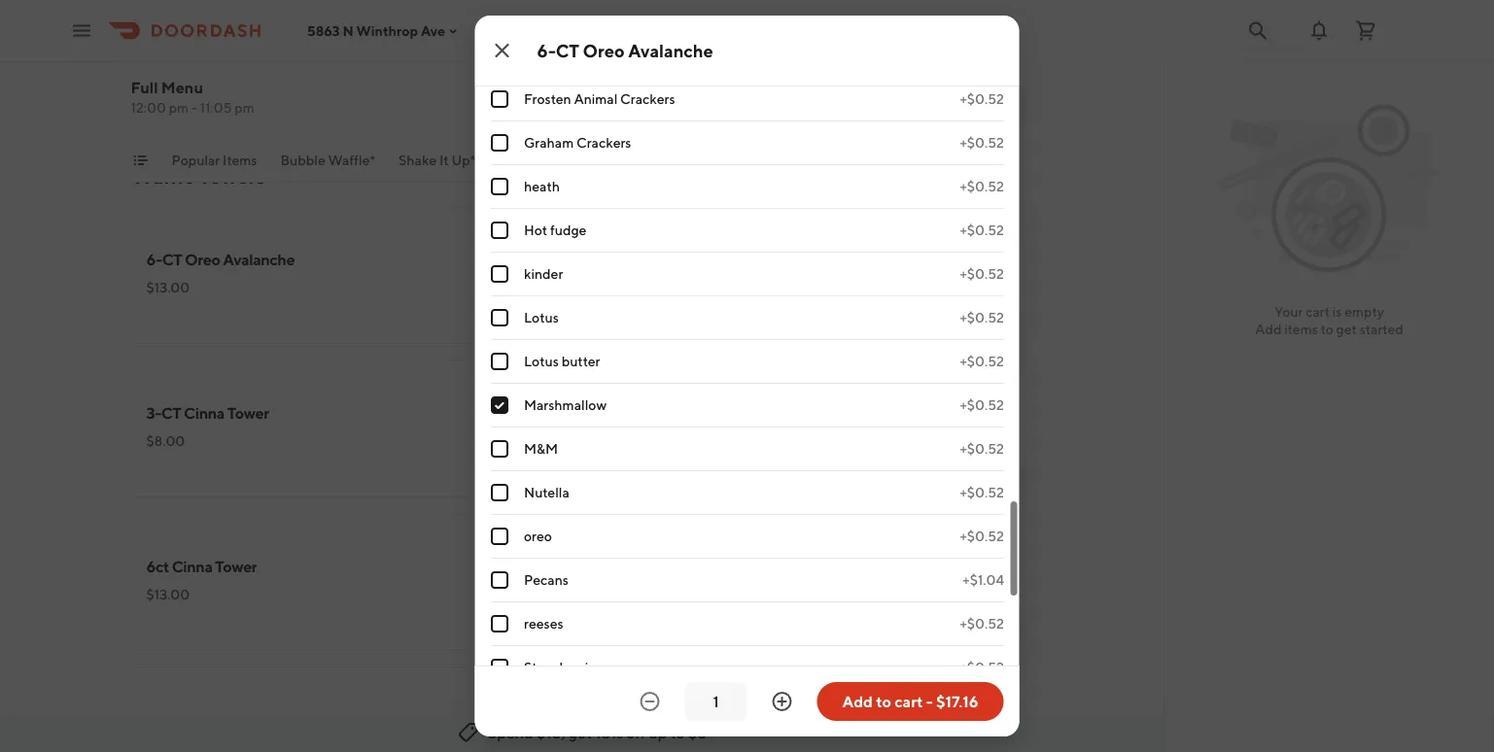 Task type: describe. For each thing, give the bounding box(es) containing it.
- inside full menu 12:00 pm - 11:05 pm
[[191, 100, 197, 116]]

2 horizontal spatial oreo
[[643, 404, 678, 422]]

add inside 'button'
[[842, 693, 873, 711]]

3-ct cinna tower
[[146, 404, 269, 422]]

up
[[649, 724, 667, 742]]

eiffel minis* button
[[613, 151, 687, 182]]

1 vertical spatial tower
[[215, 558, 257, 576]]

open menu image
[[70, 19, 93, 42]]

12:00
[[131, 100, 166, 116]]

+$0.52 for heath
[[960, 178, 1004, 194]]

- inside 'button'
[[926, 693, 933, 711]]

full
[[131, 78, 158, 97]]

dough
[[567, 3, 607, 19]]

6ct
[[146, 558, 169, 576]]

+$0.52 for m&m
[[960, 441, 1004, 457]]

0 vertical spatial tower
[[227, 404, 269, 422]]

started
[[1360, 321, 1404, 337]]

3- for 3-ct oreo avalanche
[[605, 404, 620, 422]]

avalanche inside dialog
[[628, 40, 713, 61]]

add for double chocolate shake
[[524, 71, 551, 88]]

nutella
[[524, 485, 569, 501]]

+$1.04
[[962, 572, 1004, 588]]

alcohol button
[[835, 151, 883, 182]]

11:05
[[200, 100, 232, 116]]

5863 n winthrop ave button
[[307, 23, 461, 39]]

+$0.52 for reeses
[[960, 616, 1004, 632]]

oreo inside dialog
[[583, 40, 625, 61]]

+$0.52 for graham crackers
[[960, 135, 1004, 151]]

items
[[1285, 321, 1318, 337]]

your cart is empty add items to get started
[[1255, 304, 1404, 337]]

$8.00 for byo
[[605, 587, 644, 603]]

$8.00 for 3-
[[146, 433, 185, 449]]

add button for 6ct cinna tower
[[512, 609, 562, 640]]

2 vertical spatial avalanche
[[681, 404, 753, 422]]

byo for byo 3 ct
[[605, 558, 637, 576]]

add inside the 'your cart is empty add items to get started'
[[1255, 321, 1282, 337]]

shake it up* button
[[399, 151, 476, 182]]

+$0.52 for lotus butter
[[960, 353, 1004, 369]]

0 vertical spatial crackers
[[620, 91, 675, 107]]

6
[[640, 250, 649, 269]]

chocolate
[[200, 13, 271, 32]]

kinder
[[524, 266, 563, 282]]

6-ct mount sprinkle
[[605, 711, 749, 730]]

heath
[[524, 178, 560, 194]]

1 vertical spatial get
[[568, 724, 592, 742]]

add for 6ct cinna tower
[[524, 616, 551, 632]]

winthrop
[[356, 23, 418, 39]]

scoops* button
[[710, 151, 759, 182]]

popular
[[172, 152, 220, 168]]

alcohol
[[835, 152, 883, 168]]

2 pm from the left
[[235, 100, 254, 116]]

$17.16
[[936, 693, 979, 711]]

+$0.52 for oreo
[[960, 528, 1004, 544]]

decrease quantity by 1 image
[[638, 690, 662, 714]]

your
[[1275, 304, 1303, 320]]

hot fudge
[[524, 222, 586, 238]]

+$0.52 for cookie dough top
[[960, 3, 1004, 19]]

spend
[[488, 724, 534, 742]]

is
[[1333, 304, 1342, 320]]

3
[[640, 558, 649, 576]]

bubble
[[280, 152, 325, 168]]

add for 3-ct cinna tower
[[524, 462, 551, 478]]

+$0.52 for lotus
[[960, 310, 1004, 326]]

1 vertical spatial cinna
[[172, 558, 212, 576]]

1 vertical spatial oreo
[[185, 250, 220, 269]]

3-ct oreo avalanche
[[605, 404, 753, 422]]

m&m
[[524, 441, 558, 457]]

lotus butter
[[524, 353, 600, 369]]

reeses
[[524, 616, 563, 632]]

off
[[626, 724, 646, 742]]

cart inside the 'your cart is empty add items to get started'
[[1306, 304, 1330, 320]]

menu
[[161, 78, 203, 97]]

6-ct oreo avalanche dialog
[[475, 0, 1019, 737]]

add button for byo 6 ct
[[971, 301, 1021, 333]]

notification bell image
[[1308, 19, 1331, 42]]

shake
[[399, 152, 437, 168]]

add button for byo 3 ct
[[971, 609, 1021, 640]]

pint*
[[782, 152, 812, 168]]

+$0.52 for marshmallow
[[960, 397, 1004, 413]]

+$0.52 for frosten animal crackers
[[960, 91, 1004, 107]]

2 vertical spatial 6-
[[605, 711, 621, 730]]

byo 3 ct
[[605, 558, 671, 576]]

animal
[[574, 91, 617, 107]]

ct inside dialog
[[556, 40, 579, 61]]

full menu 12:00 pm - 11:05 pm
[[131, 78, 254, 116]]

minis*
[[648, 152, 687, 168]]

up*
[[452, 152, 476, 168]]

graham
[[524, 135, 573, 151]]

to inside 'button'
[[876, 693, 891, 711]]

3- for 3-ct cinna tower
[[146, 404, 161, 422]]

Item Search search field
[[753, 91, 1017, 113]]

butter
[[561, 353, 600, 369]]



Task type: vqa. For each thing, say whether or not it's contained in the screenshot.
empty
yes



Task type: locate. For each thing, give the bounding box(es) containing it.
marshmallow
[[524, 397, 606, 413]]

1 vertical spatial avalanche
[[223, 250, 295, 269]]

1 vertical spatial -
[[926, 693, 933, 711]]

3- for 3-ct mount sprinkle
[[146, 711, 161, 730]]

13 +$0.52 from the top
[[960, 616, 1004, 632]]

items
[[223, 152, 257, 168]]

waffle down 12:00
[[131, 163, 195, 189]]

sprinkle for 3-ct mount sprinkle
[[233, 711, 289, 730]]

pebbles
[[563, 47, 613, 63]]

close 6-ct oreo avalanche image
[[490, 39, 514, 62]]

popular items
[[172, 152, 257, 168]]

oreo down the popular items "button"
[[185, 250, 220, 269]]

3-ct mount sprinkle
[[146, 711, 289, 730]]

6-ct oreo avalanche
[[537, 40, 713, 61], [146, 250, 295, 269]]

eiffel
[[613, 152, 645, 168]]

0 items, open order cart image
[[1354, 19, 1378, 42]]

0 vertical spatial 6-ct oreo avalanche
[[537, 40, 713, 61]]

2 horizontal spatial to
[[1321, 321, 1334, 337]]

pecans
[[524, 572, 568, 588]]

spend $15, get 15% off up to $5
[[488, 724, 707, 742]]

sprinkle
[[233, 711, 289, 730], [693, 711, 749, 730]]

avalanche
[[628, 40, 713, 61], [223, 250, 295, 269], [681, 404, 753, 422]]

sprinkle for 6-ct mount sprinkle
[[693, 711, 749, 730]]

shake it up*
[[399, 152, 476, 168]]

cart left $17.16
[[895, 693, 923, 711]]

add button for 3-ct cinna tower
[[512, 455, 562, 486]]

get left 15%
[[568, 724, 592, 742]]

$13.00 for 6-
[[146, 280, 190, 296]]

1 +$0.52 from the top
[[960, 3, 1004, 19]]

0 horizontal spatial get
[[568, 724, 592, 742]]

add to cart - $17.16 button
[[817, 683, 1004, 721]]

tower
[[227, 404, 269, 422], [215, 558, 257, 576]]

$5
[[688, 724, 707, 742]]

cart inside 'button'
[[895, 693, 923, 711]]

1 horizontal spatial waffle
[[499, 152, 540, 168]]

5863
[[307, 23, 340, 39]]

0 vertical spatial cinna
[[184, 404, 225, 422]]

0 horizontal spatial waffle towers*
[[131, 163, 273, 189]]

top
[[610, 3, 633, 19]]

0 horizontal spatial oreo
[[185, 250, 220, 269]]

get
[[1336, 321, 1357, 337], [568, 724, 592, 742]]

add button
[[512, 64, 562, 95], [512, 301, 562, 333], [971, 301, 1021, 333], [512, 455, 562, 486], [971, 455, 1021, 486], [512, 609, 562, 640], [971, 609, 1021, 640]]

1 vertical spatial $13.00
[[146, 587, 190, 603]]

increase quantity by 1 image
[[770, 690, 794, 714]]

frosten animal crackers
[[524, 91, 675, 107]]

byo
[[605, 250, 637, 269], [605, 558, 637, 576]]

- left $17.16
[[926, 693, 933, 711]]

hot
[[524, 222, 547, 238]]

byo left 6
[[605, 250, 637, 269]]

1 lotus from the top
[[524, 310, 558, 326]]

towers* down graham crackers
[[542, 152, 589, 168]]

shake
[[273, 13, 313, 32]]

7 +$0.52 from the top
[[960, 310, 1004, 326]]

add for 6-ct oreo avalanche
[[524, 309, 551, 325]]

waffle down graham
[[499, 152, 540, 168]]

fudge
[[550, 222, 586, 238]]

2 byo from the top
[[605, 558, 637, 576]]

1 horizontal spatial mount
[[644, 711, 690, 730]]

$8.00 down 3-ct cinna tower
[[146, 433, 185, 449]]

add button for 6-ct oreo avalanche
[[512, 301, 562, 333]]

6 +$0.52 from the top
[[960, 266, 1004, 282]]

0 vertical spatial $13.00
[[146, 280, 190, 296]]

2 mount from the left
[[644, 711, 690, 730]]

+$0.52 for nutella
[[960, 485, 1004, 501]]

6- inside dialog
[[537, 40, 556, 61]]

2 +$0.52 from the top
[[960, 91, 1004, 107]]

double chocolate shake
[[146, 13, 313, 32]]

lotus down kinder
[[524, 310, 558, 326]]

5863 n winthrop ave
[[307, 23, 445, 39]]

cinna
[[184, 404, 225, 422], [172, 558, 212, 576]]

0 horizontal spatial towers*
[[198, 163, 273, 189]]

1 horizontal spatial 6-
[[537, 40, 556, 61]]

0 horizontal spatial pm
[[169, 100, 189, 116]]

Current quantity is 1 number field
[[697, 691, 735, 713]]

+$0.52 for strawberries
[[960, 660, 1004, 676]]

oreo
[[583, 40, 625, 61], [185, 250, 220, 269], [643, 404, 678, 422]]

to for get
[[1321, 321, 1334, 337]]

1 vertical spatial $8.00
[[605, 587, 644, 603]]

to inside the 'your cart is empty add items to get started'
[[1321, 321, 1334, 337]]

0 vertical spatial byo
[[605, 250, 637, 269]]

add to cart - $17.16
[[842, 693, 979, 711]]

add for byo 3 ct
[[983, 616, 1010, 632]]

crackers right animal
[[620, 91, 675, 107]]

3 +$0.52 from the top
[[960, 135, 1004, 151]]

lotus for lotus butter
[[524, 353, 558, 369]]

2 sprinkle from the left
[[693, 711, 749, 730]]

1 vertical spatial cart
[[895, 693, 923, 711]]

14 +$0.52 from the top
[[960, 660, 1004, 676]]

0 vertical spatial to
[[1321, 321, 1334, 337]]

1 horizontal spatial to
[[876, 693, 891, 711]]

6-ct oreo avalanche inside dialog
[[537, 40, 713, 61]]

byo 6 ct
[[605, 250, 672, 269]]

6-
[[537, 40, 556, 61], [146, 250, 162, 269], [605, 711, 621, 730]]

bubble waffle* button
[[280, 151, 375, 182]]

None checkbox
[[490, 134, 508, 152], [490, 265, 508, 283], [490, 309, 508, 327], [490, 440, 508, 458], [490, 484, 508, 502], [490, 572, 508, 589], [490, 134, 508, 152], [490, 265, 508, 283], [490, 309, 508, 327], [490, 440, 508, 458], [490, 484, 508, 502], [490, 572, 508, 589]]

0 horizontal spatial to
[[670, 724, 685, 742]]

1 vertical spatial 6-
[[146, 250, 162, 269]]

frosten
[[524, 91, 571, 107]]

2 vertical spatial to
[[670, 724, 685, 742]]

4 +$0.52 from the top
[[960, 178, 1004, 194]]

0 horizontal spatial 6-ct oreo avalanche
[[146, 250, 295, 269]]

pm right 11:05
[[235, 100, 254, 116]]

pm down menu
[[169, 100, 189, 116]]

0 vertical spatial get
[[1336, 321, 1357, 337]]

0 horizontal spatial $8.00
[[146, 433, 185, 449]]

cart left "is"
[[1306, 304, 1330, 320]]

fruity
[[524, 47, 560, 63]]

1 horizontal spatial sprinkle
[[693, 711, 749, 730]]

0 vertical spatial $8.00
[[146, 433, 185, 449]]

waffle
[[499, 152, 540, 168], [131, 163, 195, 189]]

add button for double chocolate shake
[[512, 64, 562, 95]]

10 +$0.52 from the top
[[960, 441, 1004, 457]]

2 $13.00 from the top
[[146, 587, 190, 603]]

waffle towers* down graham
[[499, 152, 589, 168]]

1 horizontal spatial -
[[926, 693, 933, 711]]

mount for 3-
[[184, 711, 230, 730]]

$15,
[[537, 724, 565, 742]]

cookie dough top
[[524, 3, 633, 19]]

to left $17.16
[[876, 693, 891, 711]]

mount for 6-
[[644, 711, 690, 730]]

get down "is"
[[1336, 321, 1357, 337]]

waffle towers* down 11:05
[[131, 163, 273, 189]]

popular items button
[[172, 151, 257, 182]]

0 vertical spatial avalanche
[[628, 40, 713, 61]]

0 vertical spatial 6-
[[537, 40, 556, 61]]

to right up
[[670, 724, 685, 742]]

add for byo 6 ct
[[983, 309, 1010, 325]]

towers*
[[542, 152, 589, 168], [198, 163, 273, 189]]

- left 11:05
[[191, 100, 197, 116]]

0 vertical spatial -
[[191, 100, 197, 116]]

1 vertical spatial to
[[876, 693, 891, 711]]

2 horizontal spatial 6-
[[605, 711, 621, 730]]

$13.00
[[146, 280, 190, 296], [146, 587, 190, 603]]

1 vertical spatial crackers
[[576, 135, 631, 151]]

2 vertical spatial oreo
[[643, 404, 678, 422]]

0 horizontal spatial waffle
[[131, 163, 195, 189]]

ct
[[556, 40, 579, 61], [162, 250, 182, 269], [652, 250, 672, 269], [161, 404, 181, 422], [620, 404, 640, 422], [651, 558, 671, 576], [161, 711, 181, 730], [621, 711, 641, 730]]

0 vertical spatial oreo
[[583, 40, 625, 61]]

lotus left butter
[[524, 353, 558, 369]]

1 pm from the left
[[169, 100, 189, 116]]

to down "is"
[[1321, 321, 1334, 337]]

$8.00 down byo 3 ct
[[605, 587, 644, 603]]

ave
[[421, 23, 445, 39]]

double
[[146, 13, 197, 32]]

1 vertical spatial byo
[[605, 558, 637, 576]]

2 lotus from the top
[[524, 353, 558, 369]]

12 +$0.52 from the top
[[960, 528, 1004, 544]]

11 +$0.52 from the top
[[960, 485, 1004, 501]]

$10.00
[[146, 42, 192, 58]]

it
[[439, 152, 449, 168]]

1 horizontal spatial oreo
[[583, 40, 625, 61]]

1 sprinkle from the left
[[233, 711, 289, 730]]

5 +$0.52 from the top
[[960, 222, 1004, 238]]

1 mount from the left
[[184, 711, 230, 730]]

0 horizontal spatial mount
[[184, 711, 230, 730]]

crackers
[[620, 91, 675, 107], [576, 135, 631, 151]]

scoops*
[[710, 152, 759, 168]]

cookie
[[524, 3, 565, 19]]

pint* button
[[782, 151, 812, 182]]

oreo
[[524, 528, 552, 544]]

lotus for lotus
[[524, 310, 558, 326]]

0 horizontal spatial sprinkle
[[233, 711, 289, 730]]

0 vertical spatial cart
[[1306, 304, 1330, 320]]

graham crackers
[[524, 135, 631, 151]]

6ct cinna tower
[[146, 558, 257, 576]]

bubble waffle*
[[280, 152, 375, 168]]

None checkbox
[[490, 47, 508, 64], [490, 90, 508, 108], [490, 178, 508, 195], [490, 222, 508, 239], [490, 353, 508, 370], [490, 397, 508, 414], [490, 528, 508, 545], [490, 615, 508, 633], [490, 47, 508, 64], [490, 90, 508, 108], [490, 178, 508, 195], [490, 222, 508, 239], [490, 353, 508, 370], [490, 397, 508, 414], [490, 528, 508, 545], [490, 615, 508, 633]]

pm
[[169, 100, 189, 116], [235, 100, 254, 116]]

n
[[343, 23, 354, 39]]

$13.00 for 6ct
[[146, 587, 190, 603]]

9 +$0.52 from the top
[[960, 397, 1004, 413]]

1 byo from the top
[[605, 250, 637, 269]]

1 horizontal spatial 6-ct oreo avalanche
[[537, 40, 713, 61]]

to
[[1321, 321, 1334, 337], [876, 693, 891, 711], [670, 724, 685, 742]]

strawberries
[[524, 660, 601, 676]]

$12.00
[[605, 280, 649, 296]]

empty
[[1345, 304, 1384, 320]]

1 horizontal spatial pm
[[235, 100, 254, 116]]

1 horizontal spatial get
[[1336, 321, 1357, 337]]

get inside the 'your cart is empty add items to get started'
[[1336, 321, 1357, 337]]

1 vertical spatial 6-ct oreo avalanche
[[146, 250, 295, 269]]

1 horizontal spatial $8.00
[[605, 587, 644, 603]]

fruity pebbles
[[524, 47, 613, 63]]

15%
[[595, 724, 623, 742]]

eiffel minis*
[[613, 152, 687, 168]]

1 horizontal spatial cart
[[1306, 304, 1330, 320]]

towers* left bubble
[[198, 163, 273, 189]]

0 vertical spatial lotus
[[524, 310, 558, 326]]

waffle*
[[328, 152, 375, 168]]

oreo right marshmallow
[[643, 404, 678, 422]]

0 horizontal spatial cart
[[895, 693, 923, 711]]

6-ct oreo avalanche down the popular items "button"
[[146, 250, 295, 269]]

6-ct oreo avalanche down top
[[537, 40, 713, 61]]

oreo down dough
[[583, 40, 625, 61]]

1 horizontal spatial towers*
[[542, 152, 589, 168]]

1 horizontal spatial waffle towers*
[[499, 152, 589, 168]]

+$0.52 for hot fudge
[[960, 222, 1004, 238]]

1 vertical spatial lotus
[[524, 353, 558, 369]]

1 $13.00 from the top
[[146, 280, 190, 296]]

waffle towers*
[[499, 152, 589, 168], [131, 163, 273, 189]]

crackers up eiffel
[[576, 135, 631, 151]]

8 +$0.52 from the top
[[960, 353, 1004, 369]]

0 horizontal spatial 6-
[[146, 250, 162, 269]]

+$0.52 for kinder
[[960, 266, 1004, 282]]

0 horizontal spatial -
[[191, 100, 197, 116]]

byo for byo 6 ct
[[605, 250, 637, 269]]

mount
[[184, 711, 230, 730], [644, 711, 690, 730]]

byo left 3
[[605, 558, 637, 576]]

to for $5
[[670, 724, 685, 742]]



